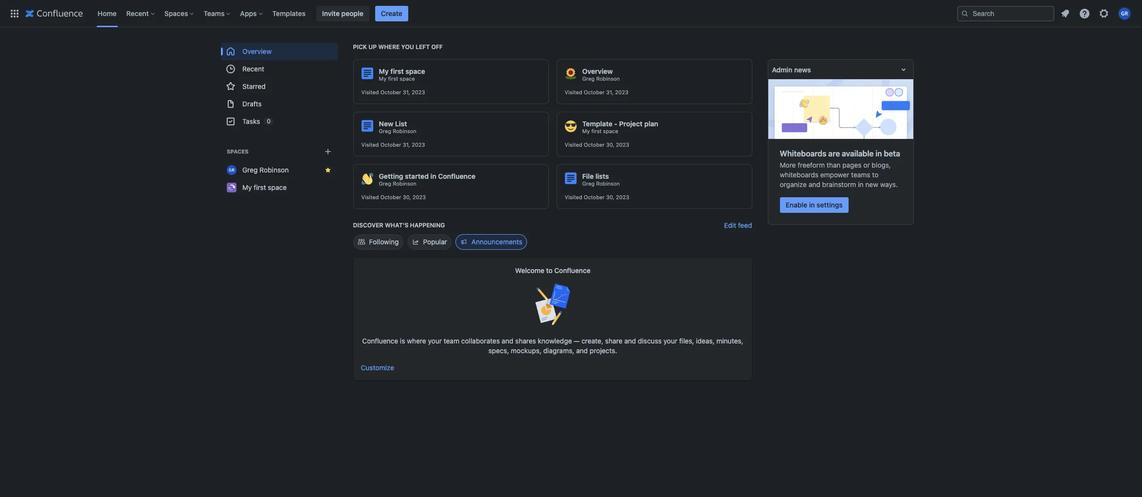 Task type: locate. For each thing, give the bounding box(es) containing it.
diagrams,
[[543, 347, 574, 355]]

customize
[[361, 364, 394, 372]]

1 vertical spatial to
[[546, 267, 552, 275]]

robinson right :wave: image
[[393, 181, 416, 187]]

notification icon image
[[1059, 8, 1071, 19]]

project
[[619, 120, 643, 128]]

share
[[605, 337, 622, 345]]

and up specs, at the bottom of page
[[501, 337, 513, 345]]

31, down my first space my first space
[[403, 89, 410, 95]]

enable in settings
[[786, 201, 843, 209]]

in up the blogs,
[[876, 149, 882, 158]]

1 horizontal spatial overview
[[582, 67, 613, 75]]

30,
[[606, 142, 614, 148], [403, 194, 411, 200], [606, 194, 614, 200]]

0 horizontal spatial spaces
[[164, 9, 188, 17]]

2 horizontal spatial my first space link
[[582, 128, 618, 135]]

overview
[[242, 47, 271, 55], [582, 67, 613, 75]]

in
[[876, 149, 882, 158], [430, 172, 436, 181], [858, 180, 864, 189], [809, 201, 815, 209]]

1 vertical spatial my first space link
[[582, 128, 618, 135]]

where right up in the top of the page
[[378, 43, 400, 51]]

2 vertical spatial my first space link
[[221, 179, 337, 197]]

edit feed
[[724, 221, 752, 230]]

enable
[[786, 201, 807, 209]]

welcome to confluence
[[515, 267, 590, 275]]

recent link
[[221, 60, 337, 78]]

visited october 30, 2023 down getting
[[361, 194, 426, 200]]

:wave: image
[[361, 173, 373, 185]]

1 vertical spatial spaces
[[227, 148, 248, 155]]

new
[[865, 180, 878, 189]]

visited down file
[[565, 194, 582, 200]]

recent right the home on the top left of the page
[[126, 9, 149, 17]]

or
[[863, 161, 870, 169]]

my inside template - project plan my first space
[[582, 128, 590, 134]]

beta
[[884, 149, 900, 158]]

settings
[[817, 201, 843, 209]]

greg robinson
[[379, 128, 416, 134], [242, 166, 288, 174], [379, 181, 416, 187], [582, 181, 620, 187]]

spaces down tasks
[[227, 148, 248, 155]]

greg right :sunflower: icon
[[582, 75, 595, 82]]

1 vertical spatial recent
[[242, 65, 264, 73]]

greg robinson link
[[582, 75, 620, 82], [379, 128, 416, 135], [221, 162, 337, 179], [379, 181, 416, 187], [582, 181, 620, 187]]

specs,
[[488, 347, 509, 355]]

0 vertical spatial where
[[378, 43, 400, 51]]

0 horizontal spatial where
[[378, 43, 400, 51]]

greg robinson link for file lists
[[582, 181, 620, 187]]

2023 for template's my first space link
[[616, 142, 629, 148]]

0 horizontal spatial recent
[[126, 9, 149, 17]]

getting started in confluence
[[379, 172, 475, 181]]

edit feed button
[[724, 221, 752, 231]]

and down whiteboards on the top right
[[809, 180, 820, 189]]

your left files,
[[663, 337, 677, 345]]

0 horizontal spatial your
[[428, 337, 442, 345]]

1 vertical spatial where
[[407, 337, 426, 345]]

are
[[828, 149, 840, 158]]

1 horizontal spatial to
[[872, 171, 878, 179]]

visited october 31, 2023
[[361, 89, 425, 95], [565, 89, 628, 95], [361, 142, 425, 148]]

invite people
[[322, 9, 363, 17]]

2 horizontal spatial confluence
[[554, 267, 590, 275]]

your left team
[[428, 337, 442, 345]]

empower
[[820, 171, 849, 179]]

visited october 31, 2023 down my first space my first space
[[361, 89, 425, 95]]

greg left lists
[[582, 181, 595, 187]]

31, down overview greg robinson
[[606, 89, 614, 95]]

appswitcher icon image
[[9, 8, 20, 19]]

to
[[872, 171, 878, 179], [546, 267, 552, 275]]

banner
[[0, 0, 1142, 27]]

0 vertical spatial confluence
[[438, 172, 475, 181]]

1 horizontal spatial your
[[663, 337, 677, 345]]

freeform
[[798, 161, 825, 169]]

visited up new
[[361, 89, 379, 95]]

1 vertical spatial overview
[[582, 67, 613, 75]]

visited october 31, 2023 for first
[[361, 89, 425, 95]]

home
[[98, 9, 117, 17]]

file lists
[[582, 172, 609, 181]]

more
[[780, 161, 796, 169]]

where for you
[[378, 43, 400, 51]]

overview up recent link at the top of page
[[242, 47, 271, 55]]

recent inside dropdown button
[[126, 9, 149, 17]]

0 vertical spatial spaces
[[164, 9, 188, 17]]

robinson up started
[[393, 128, 416, 134]]

2 vertical spatial confluence
[[362, 337, 398, 345]]

robinson
[[596, 75, 620, 82], [393, 128, 416, 134], [259, 166, 288, 174], [393, 181, 416, 187], [596, 181, 620, 187]]

and down — at bottom
[[576, 347, 588, 355]]

confluence right started
[[438, 172, 475, 181]]

brainstorm
[[822, 180, 856, 189]]

my first space my first space
[[379, 67, 425, 82]]

30, down lists
[[606, 194, 614, 200]]

recent
[[126, 9, 149, 17], [242, 65, 264, 73]]

0 vertical spatial to
[[872, 171, 878, 179]]

robinson right file
[[596, 181, 620, 187]]

is
[[400, 337, 405, 345]]

where inside confluence is where your team collaborates and shares knowledge — create, share and discuss your files, ideas, minutes, specs, mockups, diagrams, and projects.
[[407, 337, 426, 345]]

0 vertical spatial overview
[[242, 47, 271, 55]]

greg
[[582, 75, 595, 82], [379, 128, 391, 134], [242, 166, 257, 174], [379, 181, 391, 187], [582, 181, 595, 187]]

and inside whiteboards are available in beta more freeform than pages or blogs, whiteboards empower teams to organize and brainstorm in new ways.
[[809, 180, 820, 189]]

october down overview greg robinson
[[584, 89, 605, 95]]

create,
[[581, 337, 603, 345]]

overview inside 'link'
[[242, 47, 271, 55]]

31, down list
[[403, 142, 410, 148]]

visited down :sunglasses: icon
[[565, 142, 582, 148]]

robinson right :sunflower: icon
[[596, 75, 620, 82]]

space inside my first space link
[[268, 183, 286, 192]]

30, down started
[[403, 194, 411, 200]]

and
[[809, 180, 820, 189], [501, 337, 513, 345], [624, 337, 636, 345], [576, 347, 588, 355]]

starred
[[242, 82, 265, 91]]

confluence is where your team collaborates and shares knowledge — create, share and discuss your files, ideas, minutes, specs, mockups, diagrams, and projects.
[[362, 337, 743, 355]]

admin news button
[[768, 60, 913, 79]]

create link
[[375, 6, 408, 21]]

confluence left the is at left bottom
[[362, 337, 398, 345]]

to up new
[[872, 171, 878, 179]]

visited october 31, 2023 down overview greg robinson
[[565, 89, 628, 95]]

greg up the my first space
[[242, 166, 257, 174]]

invite people button
[[316, 6, 369, 21]]

2023 for getting started in confluence greg robinson "link"
[[412, 194, 426, 200]]

1 vertical spatial confluence
[[554, 267, 590, 275]]

0 vertical spatial my first space link
[[379, 75, 415, 82]]

confluence right welcome
[[554, 267, 590, 275]]

overview right :sunflower: icon
[[582, 67, 613, 75]]

october down getting
[[380, 194, 401, 200]]

recent up starred
[[242, 65, 264, 73]]

organize
[[780, 180, 807, 189]]

ideas,
[[696, 337, 714, 345]]

popular button
[[407, 235, 451, 250]]

confluence image
[[25, 8, 83, 19], [25, 8, 83, 19]]

visited october 31, 2023 for greg
[[565, 89, 628, 95]]

space inside template - project plan my first space
[[603, 128, 618, 134]]

create
[[381, 9, 402, 17]]

started
[[405, 172, 429, 181]]

group
[[221, 43, 337, 130]]

first
[[390, 67, 404, 75], [388, 75, 398, 82], [591, 128, 602, 134], [253, 183, 266, 192]]

greg robinson link for new list
[[379, 128, 416, 135]]

first inside my first space link
[[253, 183, 266, 192]]

overview greg robinson
[[582, 67, 620, 82]]

in right the enable
[[809, 201, 815, 209]]

welcome
[[515, 267, 544, 275]]

2 your from the left
[[663, 337, 677, 345]]

1 horizontal spatial my first space link
[[379, 75, 415, 82]]

Search field
[[957, 6, 1054, 21]]

overview inside overview greg robinson
[[582, 67, 613, 75]]

robinson for new list
[[393, 128, 416, 134]]

available
[[842, 149, 874, 158]]

october down the template
[[584, 142, 605, 148]]

my first space link
[[379, 75, 415, 82], [582, 128, 618, 135], [221, 179, 337, 197]]

0 vertical spatial recent
[[126, 9, 149, 17]]

greg left list
[[379, 128, 391, 134]]

visited down :sunflower: image
[[565, 89, 582, 95]]

greg robinson for file
[[582, 181, 620, 187]]

apps button
[[237, 6, 266, 21]]

to right welcome
[[546, 267, 552, 275]]

1 horizontal spatial recent
[[242, 65, 264, 73]]

2023
[[412, 89, 425, 95], [615, 89, 628, 95], [412, 142, 425, 148], [616, 142, 629, 148], [412, 194, 426, 200], [616, 194, 629, 200]]

global element
[[6, 0, 955, 27]]

0 horizontal spatial confluence
[[362, 337, 398, 345]]

visited
[[361, 89, 379, 95], [565, 89, 582, 95], [361, 142, 379, 148], [565, 142, 582, 148], [361, 194, 379, 200], [565, 194, 582, 200]]

popular
[[423, 238, 447, 246]]

team
[[443, 337, 459, 345]]

-
[[614, 120, 617, 128]]

visited october 30, 2023 down file lists
[[565, 194, 629, 200]]

0 horizontal spatial my first space link
[[221, 179, 337, 197]]

october
[[380, 89, 401, 95], [584, 89, 605, 95], [380, 142, 401, 148], [584, 142, 605, 148], [380, 194, 401, 200], [584, 194, 605, 200]]

overview link
[[221, 43, 337, 60]]

you
[[401, 43, 414, 51]]

greg right :wave: image
[[379, 181, 391, 187]]

edit
[[724, 221, 736, 230]]

:wave: image
[[361, 173, 373, 185]]

spaces right recent dropdown button
[[164, 9, 188, 17]]

1 horizontal spatial confluence
[[438, 172, 475, 181]]

where right the is at left bottom
[[407, 337, 426, 345]]

whiteboards
[[780, 149, 826, 158]]

0 horizontal spatial overview
[[242, 47, 271, 55]]

new list
[[379, 120, 407, 128]]

1 horizontal spatial where
[[407, 337, 426, 345]]

31,
[[403, 89, 410, 95], [606, 89, 614, 95], [403, 142, 410, 148]]



Task type: describe. For each thing, give the bounding box(es) containing it.
greg for getting started in confluence
[[379, 181, 391, 187]]

in right started
[[430, 172, 436, 181]]

visited down new
[[361, 142, 379, 148]]

0 horizontal spatial to
[[546, 267, 552, 275]]

robinson up the my first space
[[259, 166, 288, 174]]

30, for getting started in confluence
[[403, 194, 411, 200]]

off
[[431, 43, 443, 51]]

banner containing home
[[0, 0, 1142, 27]]

up
[[368, 43, 377, 51]]

visited october 30, 2023 for file lists
[[565, 194, 629, 200]]

robinson for file lists
[[596, 181, 620, 187]]

announcements button
[[455, 235, 527, 250]]

pick up where you left off
[[353, 43, 443, 51]]

invite
[[322, 9, 340, 17]]

blogs,
[[872, 161, 891, 169]]

whiteboards are available in beta more freeform than pages or blogs, whiteboards empower teams to organize and brainstorm in new ways.
[[780, 149, 900, 189]]

discuss
[[638, 337, 661, 345]]

news
[[794, 65, 811, 74]]

template - project plan my first space
[[582, 120, 658, 134]]

shares
[[515, 337, 536, 345]]

and right share at the right bottom
[[624, 337, 636, 345]]

create a space image
[[322, 146, 334, 158]]

recent button
[[123, 6, 159, 21]]

list
[[395, 120, 407, 128]]

apps
[[240, 9, 257, 17]]

admin news
[[772, 65, 811, 74]]

spaces inside spaces popup button
[[164, 9, 188, 17]]

0
[[267, 118, 270, 125]]

greg for new list
[[379, 128, 391, 134]]

—
[[574, 337, 579, 345]]

greg robinson for new
[[379, 128, 416, 134]]

visited october 30, 2023 for getting started in confluence
[[361, 194, 426, 200]]

october down my first space my first space
[[380, 89, 401, 95]]

visited down :wave: icon
[[361, 194, 379, 200]]

than
[[827, 161, 841, 169]]

where for your
[[407, 337, 426, 345]]

:sunflower: image
[[565, 68, 576, 80]]

drafts
[[242, 100, 261, 108]]

overview for overview
[[242, 47, 271, 55]]

drafts link
[[221, 95, 337, 113]]

mockups,
[[511, 347, 541, 355]]

1 horizontal spatial spaces
[[227, 148, 248, 155]]

october down file lists
[[584, 194, 605, 200]]

announcements
[[471, 238, 522, 246]]

31, for space
[[403, 89, 410, 95]]

projects.
[[589, 347, 617, 355]]

spaces button
[[161, 6, 198, 21]]

robinson inside overview greg robinson
[[596, 75, 620, 82]]

my first space link for my
[[379, 75, 415, 82]]

in down teams
[[858, 180, 864, 189]]

teams button
[[201, 6, 234, 21]]

help icon image
[[1079, 8, 1090, 19]]

october down new list
[[380, 142, 401, 148]]

following
[[369, 238, 399, 246]]

teams
[[851, 171, 870, 179]]

enable in settings link
[[780, 198, 848, 213]]

31, for robinson
[[606, 89, 614, 95]]

2023 for greg robinson "link" associated with file lists
[[616, 194, 629, 200]]

robinson for getting started in confluence
[[393, 181, 416, 187]]

left
[[416, 43, 430, 51]]

template
[[582, 120, 612, 128]]

ways.
[[880, 180, 898, 189]]

:sunglasses: image
[[565, 121, 576, 132]]

greg robinson link for getting started in confluence
[[379, 181, 416, 187]]

pages
[[842, 161, 862, 169]]

my first space link for template
[[582, 128, 618, 135]]

group containing overview
[[221, 43, 337, 130]]

discover
[[353, 222, 383, 229]]

files,
[[679, 337, 694, 345]]

collaborates
[[461, 337, 500, 345]]

visited october 30, 2023 down the template
[[565, 142, 629, 148]]

minutes,
[[716, 337, 743, 345]]

my first space
[[242, 183, 286, 192]]

lists
[[595, 172, 609, 181]]

settings icon image
[[1098, 8, 1110, 19]]

1 your from the left
[[428, 337, 442, 345]]

what's
[[385, 222, 408, 229]]

first inside template - project plan my first space
[[591, 128, 602, 134]]

visited october 31, 2023 down new list
[[361, 142, 425, 148]]

pick
[[353, 43, 367, 51]]

feed
[[738, 221, 752, 230]]

unstar this space image
[[324, 166, 332, 174]]

starred link
[[221, 78, 337, 95]]

knowledge
[[538, 337, 572, 345]]

plan
[[644, 120, 658, 128]]

templates
[[272, 9, 306, 17]]

confluence inside confluence is where your team collaborates and shares knowledge — create, share and discuss your files, ideas, minutes, specs, mockups, diagrams, and projects.
[[362, 337, 398, 345]]

greg inside overview greg robinson
[[582, 75, 595, 82]]

admin
[[772, 65, 792, 74]]

templates link
[[269, 6, 308, 21]]

2023 for greg robinson "link" related to new list
[[412, 142, 425, 148]]

search image
[[961, 9, 969, 17]]

happening
[[410, 222, 445, 229]]

greg robinson for getting
[[379, 181, 416, 187]]

teams
[[204, 9, 225, 17]]

:sunflower: image
[[565, 68, 576, 80]]

following button
[[353, 235, 403, 250]]

new
[[379, 120, 393, 128]]

file
[[582, 172, 594, 181]]

overview for overview greg robinson
[[582, 67, 613, 75]]

customize link
[[361, 364, 394, 372]]

to inside whiteboards are available in beta more freeform than pages or blogs, whiteboards empower teams to organize and brainstorm in new ways.
[[872, 171, 878, 179]]

discover what's happening
[[353, 222, 445, 229]]

30, for file lists
[[606, 194, 614, 200]]

:sunglasses: image
[[565, 121, 576, 132]]

30, down template - project plan my first space
[[606, 142, 614, 148]]

whiteboards
[[780, 171, 818, 179]]

people
[[341, 9, 363, 17]]

home link
[[95, 6, 119, 21]]

greg for file lists
[[582, 181, 595, 187]]

2023 for my first space link for my
[[412, 89, 425, 95]]



Task type: vqa. For each thing, say whether or not it's contained in the screenshot.
first me from the right
no



